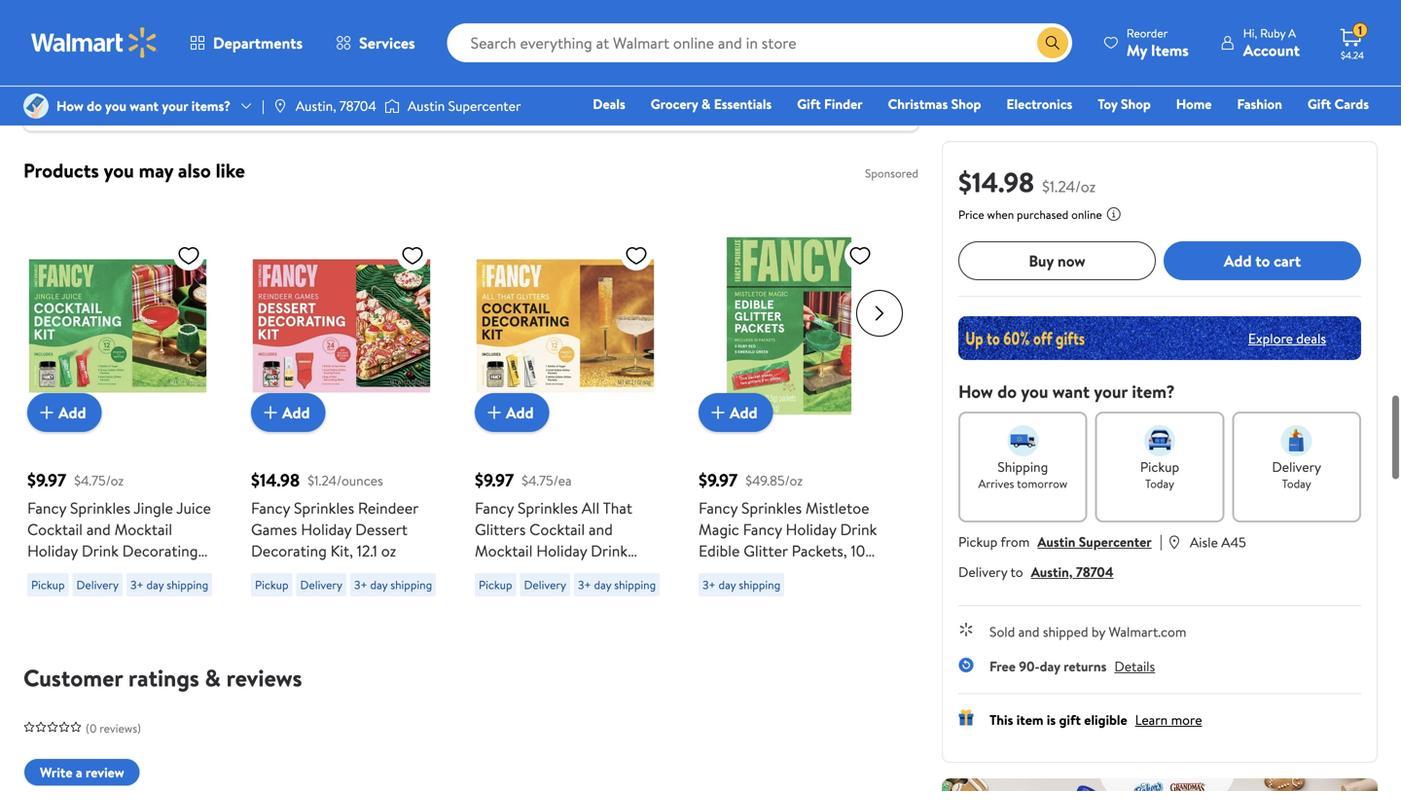 Task type: describe. For each thing, give the bounding box(es) containing it.
cocktail inside $9.97 $4.75/ea fancy sprinkles all that glitters cocktail and mocktail holiday drink decorating kit, 2.1 oz
[[530, 519, 585, 540]]

add to favorites list, fancy sprinkles mistletoe magic fancy holiday drink edible glitter packets, 10 count image
[[849, 243, 872, 268]]

cash
[[259, 86, 289, 107]]

credit
[[683, 86, 722, 107]]

one debit link
[[1212, 121, 1295, 142]]

add for fancy sprinkles reindeer games holiday dessert decorating kit, 12.1 oz
[[282, 402, 310, 423]]

1
[[1359, 22, 1363, 39]]

ruby
[[1261, 25, 1286, 41]]

write a review
[[40, 763, 124, 782]]

product group containing $14.98
[[251, 197, 448, 629]]

sprinkles for glitters
[[518, 497, 578, 519]]

1 vertical spatial 78704
[[1076, 563, 1114, 582]]

and inside $9.97 $4.75/oz fancy sprinkles jingle juice cocktail and mocktail holiday drink decorating kit, 2.1 oz
[[86, 519, 111, 540]]

add for fancy sprinkles jingle juice cocktail and mocktail holiday drink decorating kit, 2.1 oz
[[58, 402, 86, 423]]

kit, inside $9.97 $4.75/ea fancy sprinkles all that glitters cocktail and mocktail holiday drink decorating kit, 2.1 oz
[[554, 562, 577, 583]]

add button for fancy sprinkles mistletoe magic fancy holiday drink edible glitter packets, 10 count
[[699, 393, 773, 432]]

toy shop
[[1098, 94, 1151, 113]]

deals
[[593, 94, 626, 113]]

toy shop link
[[1090, 93, 1160, 114]]

delivery for fancy sprinkles all that glitters cocktail and mocktail holiday drink decorating kit, 2.1 oz
[[524, 577, 567, 593]]

$9.97 for fancy sprinkles jingle juice cocktail and mocktail holiday drink decorating kit, 2.1 oz
[[27, 468, 66, 493]]

10
[[851, 540, 866, 562]]

to for add
[[1256, 250, 1271, 271]]

0 vertical spatial austin,
[[296, 96, 336, 115]]

capitalone image
[[107, 73, 186, 123]]

 image for austin supercenter
[[384, 96, 400, 116]]

shipping inside $9.97 $49.85/oz fancy sprinkles mistletoe magic fancy holiday drink edible glitter packets, 10 count 3+ day shipping
[[739, 577, 781, 593]]

customer ratings & reviews
[[23, 662, 302, 695]]

oz inside $9.97 $4.75/oz fancy sprinkles jingle juice cocktail and mocktail holiday drink decorating kit, 2.1 oz
[[73, 562, 88, 583]]

magic
[[699, 519, 740, 540]]

(
[[86, 720, 90, 737]]

registry link
[[1137, 121, 1204, 142]]

next slide for products you may also like list image
[[857, 290, 903, 337]]

legal information image
[[1106, 206, 1122, 222]]

games
[[251, 519, 297, 540]]

sold
[[990, 622, 1016, 641]]

decorating inside $9.97 $4.75/oz fancy sprinkles jingle juice cocktail and mocktail holiday drink decorating kit, 2.1 oz
[[122, 540, 198, 562]]

shipping
[[998, 457, 1049, 476]]

1 vertical spatial learn
[[1136, 711, 1168, 730]]

add to cart image for fancy sprinkles mistletoe magic fancy holiday drink edible glitter packets, 10 count
[[707, 401, 730, 424]]

0
[[90, 720, 97, 737]]

grocery & essentials
[[651, 94, 772, 113]]

ratings
[[128, 662, 199, 695]]

explore
[[1249, 329, 1294, 348]]

add to favorites list, fancy sprinkles all that glitters cocktail and mocktail holiday drink decorating kit, 2.1 oz image
[[625, 243, 648, 268]]

want for item?
[[1053, 380, 1090, 404]]

reindeer
[[358, 497, 419, 519]]

fancy for fancy sprinkles mistletoe magic fancy holiday drink edible glitter packets, 10 count
[[699, 497, 738, 519]]

add to cart
[[1224, 250, 1301, 271]]

$14.98 for $14.98 $1.24/oz
[[959, 163, 1035, 201]]

fancy for fancy sprinkles reindeer games holiday dessert decorating kit, 12.1 oz
[[251, 497, 290, 519]]

4 product group from the left
[[699, 197, 896, 629]]

free
[[990, 657, 1016, 676]]

fancy sprinkles mistletoe magic fancy holiday drink edible glitter packets, 10 count image
[[699, 236, 880, 417]]

details
[[1115, 657, 1156, 676]]

Walmart Site-Wide search field
[[447, 23, 1073, 62]]

decorating inside $14.98 $1.24/ounces fancy sprinkles reindeer games holiday dessert decorating kit, 12.1 oz
[[251, 540, 327, 562]]

 image for austin, 78704
[[272, 98, 288, 114]]

pickup for fancy sprinkles all that glitters cocktail and mocktail holiday drink decorating kit, 2.1 oz
[[479, 577, 513, 593]]

$14.98 for $14.98 $1.24/ounces fancy sprinkles reindeer games holiday dessert decorating kit, 12.1 oz
[[251, 468, 300, 493]]

add left cart
[[1224, 250, 1252, 271]]

online
[[1072, 206, 1103, 223]]

austin, 78704 button
[[1031, 563, 1114, 582]]

delivery today
[[1273, 457, 1322, 492]]

more inside 'capital one  earn 5% cash back on walmart.com. see if you're pre-approved with no credit risk. learn more' element
[[804, 88, 835, 107]]

you're
[[488, 86, 530, 107]]

from
[[1001, 532, 1030, 551]]

you for how do you want your item?
[[1021, 380, 1049, 404]]

registry
[[1145, 122, 1195, 141]]

see
[[447, 86, 471, 107]]

christmas shop link
[[880, 93, 990, 114]]

do for how do you want your items?
[[87, 96, 102, 115]]

when
[[988, 206, 1014, 223]]

0 horizontal spatial &
[[205, 662, 221, 695]]

0 vertical spatial |
[[262, 96, 265, 115]]

pickup down intent image for pickup
[[1141, 457, 1180, 476]]

if
[[475, 86, 485, 107]]

hi,
[[1244, 25, 1258, 41]]

holiday inside $9.97 $4.75/oz fancy sprinkles jingle juice cocktail and mocktail holiday drink decorating kit, 2.1 oz
[[27, 540, 78, 562]]

review
[[86, 763, 124, 782]]

price when purchased online
[[959, 206, 1103, 223]]

90-
[[1019, 657, 1040, 676]]

customer
[[23, 662, 123, 695]]

austin inside the pickup from austin supercenter |
[[1038, 532, 1076, 551]]

essentials
[[714, 94, 772, 113]]

cocktail inside $9.97 $4.75/oz fancy sprinkles jingle juice cocktail and mocktail holiday drink decorating kit, 2.1 oz
[[27, 519, 83, 540]]

fashion
[[1238, 94, 1283, 113]]

mistletoe
[[806, 497, 870, 519]]

$9.97 for fancy sprinkles mistletoe magic fancy holiday drink edible glitter packets, 10 count
[[699, 468, 738, 493]]

a
[[76, 763, 82, 782]]

christmas shop
[[888, 94, 982, 113]]

shop for toy shop
[[1121, 94, 1151, 113]]

supercenter inside the pickup from austin supercenter |
[[1079, 532, 1152, 551]]

day for decorating
[[146, 577, 164, 593]]

sprinkles for cocktail
[[70, 497, 131, 519]]

day inside $9.97 $49.85/oz fancy sprinkles mistletoe magic fancy holiday drink edible glitter packets, 10 count 3+ day shipping
[[719, 577, 736, 593]]

that
[[603, 497, 633, 519]]

intent image for delivery image
[[1282, 425, 1313, 457]]

$49.85/oz
[[746, 471, 803, 490]]

delivery down from at right
[[959, 563, 1008, 582]]

austin, 78704
[[296, 96, 377, 115]]

how for how do you want your items?
[[56, 96, 84, 115]]

add to cart image for fancy sprinkles all that glitters cocktail and mocktail holiday drink decorating kit, 2.1 oz
[[483, 401, 506, 424]]

walmart image
[[31, 27, 158, 58]]

and inside $9.97 $4.75/ea fancy sprinkles all that glitters cocktail and mocktail holiday drink decorating kit, 2.1 oz
[[589, 519, 613, 540]]

$1.24/ounces
[[308, 471, 383, 490]]

services
[[359, 32, 415, 54]]

departments button
[[173, 19, 319, 66]]

fancy for fancy sprinkles all that glitters cocktail and mocktail holiday drink decorating kit, 2.1 oz
[[475, 497, 514, 519]]

sprinkles for holiday
[[294, 497, 354, 519]]

one
[[1220, 122, 1250, 141]]

0 horizontal spatial reviews
[[99, 720, 137, 737]]

$9.97 $4.75/ea fancy sprinkles all that glitters cocktail and mocktail holiday drink decorating kit, 2.1 oz
[[475, 468, 633, 583]]

shipping for fancy sprinkles reindeer games holiday dessert decorating kit, 12.1 oz
[[391, 577, 432, 593]]

a45
[[1222, 533, 1247, 552]]

3+ for drink
[[130, 577, 144, 593]]

add button for fancy sprinkles all that glitters cocktail and mocktail holiday drink decorating kit, 2.1 oz
[[475, 393, 550, 432]]

mocktail inside $9.97 $4.75/ea fancy sprinkles all that glitters cocktail and mocktail holiday drink decorating kit, 2.1 oz
[[475, 540, 533, 562]]

aisle a45
[[1190, 533, 1247, 552]]

search icon image
[[1045, 35, 1061, 51]]

departments
[[213, 32, 303, 54]]

3+ day shipping for decorating
[[130, 577, 209, 593]]

back
[[293, 86, 325, 107]]

add for fancy sprinkles mistletoe magic fancy holiday drink edible glitter packets, 10 count
[[730, 402, 758, 423]]

risk.
[[726, 86, 753, 107]]

how do you want your item?
[[959, 380, 1175, 404]]

0 vertical spatial &
[[702, 94, 711, 113]]

decorating inside $9.97 $4.75/ea fancy sprinkles all that glitters cocktail and mocktail holiday drink decorating kit, 2.1 oz
[[475, 562, 551, 583]]

0 vertical spatial reviews
[[226, 662, 302, 695]]

shipping arrives tomorrow
[[979, 457, 1068, 492]]

)
[[137, 720, 141, 737]]

add for fancy sprinkles all that glitters cocktail and mocktail holiday drink decorating kit, 2.1 oz
[[506, 402, 534, 423]]

3+ for 12.1
[[354, 577, 368, 593]]

2.1 inside $9.97 $4.75/ea fancy sprinkles all that glitters cocktail and mocktail holiday drink decorating kit, 2.1 oz
[[581, 562, 596, 583]]

you for how do you want your items?
[[105, 96, 126, 115]]

jingle
[[134, 497, 173, 519]]

your for items?
[[162, 96, 188, 115]]

fancy sprinkles jingle juice cocktail and mocktail holiday drink decorating kit, 2.1 oz image
[[27, 236, 208, 417]]

a
[[1289, 25, 1297, 41]]

pickup today
[[1141, 457, 1180, 492]]

want for items?
[[130, 96, 159, 115]]

shipping for fancy sprinkles jingle juice cocktail and mocktail holiday drink decorating kit, 2.1 oz
[[167, 577, 209, 593]]

gift cards registry
[[1145, 94, 1370, 141]]

$4.75/oz
[[74, 471, 124, 490]]

delivery to austin, 78704
[[959, 563, 1114, 582]]

3 product group from the left
[[475, 197, 672, 629]]

packets,
[[792, 540, 847, 562]]

add to cart button
[[1164, 241, 1362, 280]]

grocery & essentials link
[[642, 93, 781, 114]]



Task type: vqa. For each thing, say whether or not it's contained in the screenshot.


Task type: locate. For each thing, give the bounding box(es) containing it.
sprinkles down $4.75/oz
[[70, 497, 131, 519]]

1 horizontal spatial gift
[[1308, 94, 1332, 113]]

add to cart image for fancy sprinkles jingle juice cocktail and mocktail holiday drink decorating kit, 2.1 oz
[[35, 401, 58, 424]]

day for drink
[[594, 577, 612, 593]]

3 add button from the left
[[475, 393, 550, 432]]

1 sprinkles from the left
[[70, 497, 131, 519]]

1 horizontal spatial today
[[1283, 475, 1312, 492]]

austin, right cash
[[296, 96, 336, 115]]

$9.97
[[27, 468, 66, 493], [475, 468, 514, 493], [699, 468, 738, 493]]

shop right 'christmas'
[[952, 94, 982, 113]]

shipped
[[1043, 622, 1089, 641]]

gift
[[1060, 711, 1081, 730]]

$9.97 inside $9.97 $49.85/oz fancy sprinkles mistletoe magic fancy holiday drink edible glitter packets, 10 count 3+ day shipping
[[699, 468, 738, 493]]

3 3+ day shipping from the left
[[578, 577, 656, 593]]

want left item?
[[1053, 380, 1090, 404]]

walmart+ link
[[1303, 121, 1378, 142]]

drink inside $9.97 $4.75/ea fancy sprinkles all that glitters cocktail and mocktail holiday drink decorating kit, 2.1 oz
[[591, 540, 628, 562]]

add up $4.75/ea
[[506, 402, 534, 423]]

sprinkles for fancy
[[742, 497, 802, 519]]

1 vertical spatial $14.98
[[251, 468, 300, 493]]

aisle
[[1190, 533, 1219, 552]]

1 horizontal spatial supercenter
[[1079, 532, 1152, 551]]

2 2.1 from the left
[[581, 562, 596, 583]]

on
[[329, 86, 346, 107]]

2 shipping from the left
[[391, 577, 432, 593]]

add button for fancy sprinkles jingle juice cocktail and mocktail holiday drink decorating kit, 2.1 oz
[[27, 393, 102, 432]]

gifting made easy image
[[959, 710, 974, 726]]

0 vertical spatial how
[[56, 96, 84, 115]]

 image left "back"
[[272, 98, 288, 114]]

this item is gift eligible learn more
[[990, 711, 1203, 730]]

78704 right "back"
[[340, 96, 377, 115]]

1 vertical spatial you
[[104, 157, 134, 184]]

0 vertical spatial learn
[[768, 88, 801, 107]]

3+ day shipping down jingle on the left
[[130, 577, 209, 593]]

fancy sprinkles reindeer games holiday dessert decorating kit, 12.1 oz image
[[251, 236, 432, 417]]

1 product group from the left
[[27, 197, 224, 629]]

Search search field
[[447, 23, 1073, 62]]

1 3+ day shipping from the left
[[130, 577, 209, 593]]

1 vertical spatial how
[[959, 380, 994, 404]]

day down 12.1
[[370, 577, 388, 593]]

0 horizontal spatial $9.97
[[27, 468, 66, 493]]

products
[[23, 157, 99, 184]]

3+ day shipping for drink
[[578, 577, 656, 593]]

item?
[[1132, 380, 1175, 404]]

learn right risk.
[[768, 88, 801, 107]]

gift finder
[[797, 94, 863, 113]]

shipping down juice
[[167, 577, 209, 593]]

2 horizontal spatial 3+ day shipping
[[578, 577, 656, 593]]

learn more button
[[1136, 711, 1203, 730]]

0 horizontal spatial how
[[56, 96, 84, 115]]

sprinkles down $4.75/ea
[[518, 497, 578, 519]]

delivery up customer
[[76, 577, 119, 593]]

shipping down 'glitter'
[[739, 577, 781, 593]]

3+ down all at the left of page
[[578, 577, 591, 593]]

day down all at the left of page
[[594, 577, 612, 593]]

4 shipping from the left
[[739, 577, 781, 593]]

item
[[1017, 711, 1044, 730]]

0 horizontal spatial 78704
[[340, 96, 377, 115]]

1 horizontal spatial mocktail
[[475, 540, 533, 562]]

$14.98 up when
[[959, 163, 1035, 201]]

 image right on
[[384, 96, 400, 116]]

0 vertical spatial 78704
[[340, 96, 377, 115]]

fancy inside $14.98 $1.24/ounces fancy sprinkles reindeer games holiday dessert decorating kit, 12.1 oz
[[251, 497, 290, 519]]

2 cocktail from the left
[[530, 519, 585, 540]]

$9.97 $49.85/oz fancy sprinkles mistletoe magic fancy holiday drink edible glitter packets, 10 count 3+ day shipping
[[699, 468, 877, 593]]

3+ down 12.1
[[354, 577, 368, 593]]

drink inside $9.97 $49.85/oz fancy sprinkles mistletoe magic fancy holiday drink edible glitter packets, 10 count 3+ day shipping
[[840, 519, 877, 540]]

2 3+ day shipping from the left
[[354, 577, 432, 593]]

1 $9.97 from the left
[[27, 468, 66, 493]]

learn
[[768, 88, 801, 107], [1136, 711, 1168, 730]]

1 horizontal spatial 78704
[[1076, 563, 1114, 582]]

1 vertical spatial do
[[998, 380, 1017, 404]]

1 horizontal spatial austin
[[1038, 532, 1076, 551]]

holiday down $4.75/oz
[[27, 540, 78, 562]]

your left items?
[[162, 96, 188, 115]]

learn right eligible
[[1136, 711, 1168, 730]]

oz inside $9.97 $4.75/ea fancy sprinkles all that glitters cocktail and mocktail holiday drink decorating kit, 2.1 oz
[[600, 562, 615, 583]]

$9.97 up glitters at the bottom left of page
[[475, 468, 514, 493]]

2 horizontal spatial kit,
[[554, 562, 577, 583]]

3+ for holiday
[[578, 577, 591, 593]]

$9.97 for fancy sprinkles all that glitters cocktail and mocktail holiday drink decorating kit, 2.1 oz
[[475, 468, 514, 493]]

today down intent image for pickup
[[1146, 475, 1175, 492]]

1 vertical spatial |
[[1160, 530, 1163, 552]]

decorating down glitters at the bottom left of page
[[475, 562, 551, 583]]

pickup from austin supercenter |
[[959, 530, 1163, 552]]

all
[[582, 497, 600, 519]]

1 horizontal spatial shop
[[1121, 94, 1151, 113]]

do
[[87, 96, 102, 115], [998, 380, 1017, 404]]

pickup down games on the left of the page
[[255, 577, 289, 593]]

$14.98
[[959, 163, 1035, 201], [251, 468, 300, 493]]

cocktail down $4.75/ea
[[530, 519, 585, 540]]

austin,
[[296, 96, 336, 115], [1031, 563, 1073, 582]]

pickup down glitters at the bottom left of page
[[479, 577, 513, 593]]

1 horizontal spatial reviews
[[226, 662, 302, 695]]

0 horizontal spatial austin,
[[296, 96, 336, 115]]

sprinkles down $1.24/ounces
[[294, 497, 354, 519]]

| right 5% at the left of the page
[[262, 96, 265, 115]]

1 3+ from the left
[[130, 577, 144, 593]]

0 horizontal spatial drink
[[82, 540, 119, 562]]

add button up $4.75/oz
[[27, 393, 102, 432]]

2 vertical spatial you
[[1021, 380, 1049, 404]]

gift left cards
[[1308, 94, 1332, 113]]

mocktail inside $9.97 $4.75/oz fancy sprinkles jingle juice cocktail and mocktail holiday drink decorating kit, 2.1 oz
[[114, 519, 172, 540]]

1 horizontal spatial kit,
[[331, 540, 353, 562]]

today down the intent image for delivery on the right of the page
[[1283, 475, 1312, 492]]

1 vertical spatial more
[[1172, 711, 1203, 730]]

gift inside gift cards registry
[[1308, 94, 1332, 113]]

decorating down jingle on the left
[[122, 540, 198, 562]]

0 vertical spatial your
[[162, 96, 188, 115]]

1 horizontal spatial $14.98
[[959, 163, 1035, 201]]

0 horizontal spatial |
[[262, 96, 265, 115]]

today inside pickup today
[[1146, 475, 1175, 492]]

add button up $4.75/ea
[[475, 393, 550, 432]]

juice
[[176, 497, 211, 519]]

how for how do you want your item?
[[959, 380, 994, 404]]

also
[[178, 157, 211, 184]]

1 2.1 from the left
[[54, 562, 69, 583]]

walmart+
[[1311, 122, 1370, 141]]

kit, inside $14.98 $1.24/ounces fancy sprinkles reindeer games holiday dessert decorating kit, 12.1 oz
[[331, 540, 353, 562]]

3 3+ from the left
[[578, 577, 591, 593]]

0 vertical spatial supercenter
[[448, 96, 521, 115]]

today for delivery
[[1283, 475, 1312, 492]]

up to sixty percent off deals. shop now. image
[[959, 316, 1362, 360]]

0 horizontal spatial want
[[130, 96, 159, 115]]

sprinkles inside $9.97 $49.85/oz fancy sprinkles mistletoe magic fancy holiday drink edible glitter packets, 10 count 3+ day shipping
[[742, 497, 802, 519]]

add to cart image for fancy sprinkles reindeer games holiday dessert decorating kit, 12.1 oz
[[259, 401, 282, 424]]

write
[[40, 763, 73, 782]]

today inside delivery today
[[1283, 475, 1312, 492]]

3+
[[130, 577, 144, 593], [354, 577, 368, 593], [578, 577, 591, 593], [703, 577, 716, 593]]

1 horizontal spatial more
[[1172, 711, 1203, 730]]

2 today from the left
[[1283, 475, 1312, 492]]

add to favorites list, fancy sprinkles reindeer games holiday dessert decorating kit, 12.1 oz image
[[401, 243, 424, 268]]

1 vertical spatial your
[[1094, 380, 1128, 404]]

1 shipping from the left
[[167, 577, 209, 593]]

delivery down $14.98 $1.24/ounces fancy sprinkles reindeer games holiday dessert decorating kit, 12.1 oz
[[300, 577, 343, 593]]

delivery down the intent image for delivery on the right of the page
[[1273, 457, 1322, 476]]

sprinkles inside $9.97 $4.75/ea fancy sprinkles all that glitters cocktail and mocktail holiday drink decorating kit, 2.1 oz
[[518, 497, 578, 519]]

add button for fancy sprinkles reindeer games holiday dessert decorating kit, 12.1 oz
[[251, 393, 326, 432]]

2.1 inside $9.97 $4.75/oz fancy sprinkles jingle juice cocktail and mocktail holiday drink decorating kit, 2.1 oz
[[54, 562, 69, 583]]

holiday inside $9.97 $49.85/oz fancy sprinkles mistletoe magic fancy holiday drink edible glitter packets, 10 count 3+ day shipping
[[786, 519, 837, 540]]

pickup for fancy sprinkles reindeer games holiday dessert decorating kit, 12.1 oz
[[255, 577, 289, 593]]

1 vertical spatial want
[[1053, 380, 1090, 404]]

sponsored
[[865, 165, 919, 182]]

0 horizontal spatial gift
[[797, 94, 821, 113]]

eligible
[[1085, 711, 1128, 730]]

holiday inside $14.98 $1.24/ounces fancy sprinkles reindeer games holiday dessert decorating kit, 12.1 oz
[[301, 519, 352, 540]]

sprinkles inside $14.98 $1.24/ounces fancy sprinkles reindeer games holiday dessert decorating kit, 12.1 oz
[[294, 497, 354, 519]]

intent image for shipping image
[[1008, 425, 1039, 457]]

0 vertical spatial $14.98
[[959, 163, 1035, 201]]

do left 'capitalone' image
[[87, 96, 102, 115]]

0 horizontal spatial and
[[86, 519, 111, 540]]

2 product group from the left
[[251, 197, 448, 629]]

day for oz
[[370, 577, 388, 593]]

day left returns
[[1040, 657, 1061, 676]]

want up products you may also like
[[130, 96, 159, 115]]

1 horizontal spatial $9.97
[[475, 468, 514, 493]]

austin up austin, 78704 button
[[1038, 532, 1076, 551]]

you down walmart image
[[105, 96, 126, 115]]

$9.97 up magic
[[699, 468, 738, 493]]

mocktail down $4.75/ea
[[475, 540, 533, 562]]

decorating left 12.1
[[251, 540, 327, 562]]

1 horizontal spatial oz
[[381, 540, 396, 562]]

1 vertical spatial &
[[205, 662, 221, 695]]

3+ day shipping down that
[[578, 577, 656, 593]]

your
[[162, 96, 188, 115], [1094, 380, 1128, 404]]

2 gift from the left
[[1308, 94, 1332, 113]]

day down edible
[[719, 577, 736, 593]]

intent image for pickup image
[[1145, 425, 1176, 457]]

1 today from the left
[[1146, 475, 1175, 492]]

0 horizontal spatial oz
[[73, 562, 88, 583]]

2 3+ from the left
[[354, 577, 368, 593]]

how do you want your items?
[[56, 96, 231, 115]]

1 horizontal spatial and
[[589, 519, 613, 540]]

deals
[[1297, 329, 1327, 348]]

3+ day shipping down 12.1
[[354, 577, 432, 593]]

is
[[1047, 711, 1056, 730]]

debit
[[1253, 122, 1286, 141]]

free 90-day returns details
[[990, 657, 1156, 676]]

fancy for fancy sprinkles jingle juice cocktail and mocktail holiday drink decorating kit, 2.1 oz
[[27, 497, 66, 519]]

$4.75/ea
[[522, 471, 572, 490]]

0 horizontal spatial supercenter
[[448, 96, 521, 115]]

to
[[1256, 250, 1271, 271], [1011, 563, 1024, 582]]

0 horizontal spatial to
[[1011, 563, 1024, 582]]

2 horizontal spatial and
[[1019, 622, 1040, 641]]

1 horizontal spatial want
[[1053, 380, 1090, 404]]

& right ratings
[[205, 662, 221, 695]]

0 horizontal spatial cocktail
[[27, 519, 83, 540]]

1 add button from the left
[[27, 393, 102, 432]]

may
[[139, 157, 173, 184]]

 image
[[23, 93, 49, 119]]

mocktail left juice
[[114, 519, 172, 540]]

$14.98 inside $14.98 $1.24/ounces fancy sprinkles reindeer games holiday dessert decorating kit, 12.1 oz
[[251, 468, 300, 493]]

1 vertical spatial austin
[[1038, 532, 1076, 551]]

gift finder link
[[789, 93, 872, 114]]

delivery
[[1273, 457, 1322, 476], [959, 563, 1008, 582], [76, 577, 119, 593], [300, 577, 343, 593], [524, 577, 567, 593]]

2 horizontal spatial $9.97
[[699, 468, 738, 493]]

3 $9.97 from the left
[[699, 468, 738, 493]]

austin supercenter button
[[1038, 532, 1152, 551]]

fancy sprinkles all that glitters cocktail and mocktail holiday drink decorating kit, 2.1 oz image
[[475, 236, 656, 417]]

pickup left from at right
[[959, 532, 998, 551]]

0 horizontal spatial $14.98
[[251, 468, 300, 493]]

0 horizontal spatial decorating
[[122, 540, 198, 562]]

1 cocktail from the left
[[27, 519, 83, 540]]

my
[[1127, 39, 1148, 61]]

kit, inside $9.97 $4.75/oz fancy sprinkles jingle juice cocktail and mocktail holiday drink decorating kit, 2.1 oz
[[27, 562, 50, 583]]

3+ inside $9.97 $49.85/oz fancy sprinkles mistletoe magic fancy holiday drink edible glitter packets, 10 count 3+ day shipping
[[703, 577, 716, 593]]

fancy
[[27, 497, 66, 519], [251, 497, 290, 519], [475, 497, 514, 519], [699, 497, 738, 519], [743, 519, 782, 540]]

home link
[[1168, 93, 1221, 114]]

write a review link
[[23, 758, 141, 787]]

$14.98 up games on the left of the page
[[251, 468, 300, 493]]

3+ down jingle on the left
[[130, 577, 144, 593]]

austin left see
[[408, 96, 445, 115]]

4 sprinkles from the left
[[742, 497, 802, 519]]

earn 5% cash back on walmart.com. see if you're pre-approved with no credit risk.
[[201, 86, 753, 107]]

hi, ruby a account
[[1244, 25, 1300, 61]]

add up $4.75/oz
[[58, 402, 86, 423]]

0 horizontal spatial more
[[804, 88, 835, 107]]

learn more
[[768, 88, 835, 107]]

cart
[[1274, 250, 1301, 271]]

0 vertical spatial austin
[[408, 96, 445, 115]]

1 vertical spatial austin,
[[1031, 563, 1073, 582]]

holiday left 12.1
[[301, 519, 352, 540]]

drink down that
[[591, 540, 628, 562]]

0 horizontal spatial mocktail
[[114, 519, 172, 540]]

1 add to cart image from the left
[[35, 401, 58, 424]]

delivery down glitters at the bottom left of page
[[524, 577, 567, 593]]

items
[[1151, 39, 1189, 61]]

0 horizontal spatial kit,
[[27, 562, 50, 583]]

deals link
[[584, 93, 634, 114]]

2 add button from the left
[[251, 393, 326, 432]]

78704 down austin supercenter button
[[1076, 563, 1114, 582]]

0 horizontal spatial do
[[87, 96, 102, 115]]

3+ down edible
[[703, 577, 716, 593]]

1 vertical spatial to
[[1011, 563, 1024, 582]]

1 horizontal spatial cocktail
[[530, 519, 585, 540]]

count
[[699, 562, 741, 583]]

earn
[[201, 86, 232, 107]]

purchased
[[1017, 206, 1069, 223]]

1 horizontal spatial how
[[959, 380, 994, 404]]

christmas
[[888, 94, 948, 113]]

2 horizontal spatial oz
[[600, 562, 615, 583]]

0 vertical spatial do
[[87, 96, 102, 115]]

0 horizontal spatial  image
[[272, 98, 288, 114]]

do up intent image for shipping
[[998, 380, 1017, 404]]

4 3+ from the left
[[703, 577, 716, 593]]

oz down that
[[600, 562, 615, 583]]

today for pickup
[[1146, 475, 1175, 492]]

oz inside $14.98 $1.24/ounces fancy sprinkles reindeer games holiday dessert decorating kit, 12.1 oz
[[381, 540, 396, 562]]

$9.97 left $4.75/oz
[[27, 468, 66, 493]]

$9.97 inside $9.97 $4.75/oz fancy sprinkles jingle juice cocktail and mocktail holiday drink decorating kit, 2.1 oz
[[27, 468, 66, 493]]

shipping down dessert
[[391, 577, 432, 593]]

$9.97 inside $9.97 $4.75/ea fancy sprinkles all that glitters cocktail and mocktail holiday drink decorating kit, 2.1 oz
[[475, 468, 514, 493]]

austin, down the pickup from austin supercenter |
[[1031, 563, 1073, 582]]

1 shop from the left
[[952, 94, 982, 113]]

3 add to cart image from the left
[[483, 401, 506, 424]]

to for delivery
[[1011, 563, 1024, 582]]

1 horizontal spatial your
[[1094, 380, 1128, 404]]

gift left the finder
[[797, 94, 821, 113]]

do for how do you want your item?
[[998, 380, 1017, 404]]

 image
[[384, 96, 400, 116], [272, 98, 288, 114]]

0 horizontal spatial austin
[[408, 96, 445, 115]]

0 horizontal spatial today
[[1146, 475, 1175, 492]]

1 horizontal spatial learn
[[1136, 711, 1168, 730]]

buy
[[1029, 250, 1054, 271]]

oz right 12.1
[[381, 540, 396, 562]]

3 sprinkles from the left
[[518, 497, 578, 519]]

day down jingle on the left
[[146, 577, 164, 593]]

4 add to cart image from the left
[[707, 401, 730, 424]]

gift for cards
[[1308, 94, 1332, 113]]

0 horizontal spatial your
[[162, 96, 188, 115]]

0 horizontal spatial 3+ day shipping
[[130, 577, 209, 593]]

how up products in the top of the page
[[56, 96, 84, 115]]

2 sprinkles from the left
[[294, 497, 354, 519]]

1 horizontal spatial 2.1
[[581, 562, 596, 583]]

supercenter
[[448, 96, 521, 115], [1079, 532, 1152, 551]]

1 horizontal spatial decorating
[[251, 540, 327, 562]]

product group
[[27, 197, 224, 629], [251, 197, 448, 629], [475, 197, 672, 629], [699, 197, 896, 629]]

pickup for fancy sprinkles jingle juice cocktail and mocktail holiday drink decorating kit, 2.1 oz
[[31, 577, 65, 593]]

reorder my items
[[1127, 25, 1189, 61]]

your left item?
[[1094, 380, 1128, 404]]

no
[[662, 86, 679, 107]]

fancy inside $9.97 $4.75/oz fancy sprinkles jingle juice cocktail and mocktail holiday drink decorating kit, 2.1 oz
[[27, 497, 66, 519]]

gift for finder
[[797, 94, 821, 113]]

3+ day shipping for oz
[[354, 577, 432, 593]]

add button up $1.24/ounces
[[251, 393, 326, 432]]

$14.98 $1.24/oz
[[959, 163, 1096, 201]]

1 horizontal spatial &
[[702, 94, 711, 113]]

drink right 'glitter'
[[840, 519, 877, 540]]

1 horizontal spatial to
[[1256, 250, 1271, 271]]

1 horizontal spatial  image
[[384, 96, 400, 116]]

pre-
[[534, 86, 563, 107]]

holiday left 10
[[786, 519, 837, 540]]

0 vertical spatial to
[[1256, 250, 1271, 271]]

sold and shipped by walmart.com
[[990, 622, 1187, 641]]

| left aisle
[[1160, 530, 1163, 552]]

2 shop from the left
[[1121, 94, 1151, 113]]

pickup up customer
[[31, 577, 65, 593]]

0 vertical spatial you
[[105, 96, 126, 115]]

& right the grocery
[[702, 94, 711, 113]]

glitters
[[475, 519, 526, 540]]

sprinkles down '$49.85/oz'
[[742, 497, 802, 519]]

shipping down that
[[614, 577, 656, 593]]

oz down $4.75/oz
[[73, 562, 88, 583]]

3 shipping from the left
[[614, 577, 656, 593]]

your for item?
[[1094, 380, 1128, 404]]

$9.97 $4.75/oz fancy sprinkles jingle juice cocktail and mocktail holiday drink decorating kit, 2.1 oz
[[27, 468, 211, 583]]

2 add to cart image from the left
[[259, 401, 282, 424]]

toy
[[1098, 94, 1118, 113]]

you up intent image for shipping
[[1021, 380, 1049, 404]]

0 horizontal spatial learn
[[768, 88, 801, 107]]

add to favorites list, fancy sprinkles jingle juice cocktail and mocktail holiday drink decorating kit, 2.1 oz image
[[177, 243, 201, 268]]

day
[[146, 577, 164, 593], [370, 577, 388, 593], [594, 577, 612, 593], [719, 577, 736, 593], [1040, 657, 1061, 676]]

glitter
[[744, 540, 788, 562]]

capital one  earn 5% cash back on walmart.com. see if you're pre-approved with no credit risk. learn more element
[[768, 87, 835, 108]]

2.1
[[54, 562, 69, 583], [581, 562, 596, 583]]

1 horizontal spatial 3+ day shipping
[[354, 577, 432, 593]]

3+ day shipping
[[130, 577, 209, 593], [354, 577, 432, 593], [578, 577, 656, 593]]

1 horizontal spatial austin,
[[1031, 563, 1073, 582]]

2 horizontal spatial drink
[[840, 519, 877, 540]]

1 vertical spatial supercenter
[[1079, 532, 1152, 551]]

how up arrives
[[959, 380, 994, 404]]

holiday down all at the left of page
[[537, 540, 587, 562]]

add up $1.24/ounces
[[282, 402, 310, 423]]

to inside button
[[1256, 250, 1271, 271]]

to down from at right
[[1011, 563, 1024, 582]]

add button up '$49.85/oz'
[[699, 393, 773, 432]]

holiday inside $9.97 $4.75/ea fancy sprinkles all that glitters cocktail and mocktail holiday drink decorating kit, 2.1 oz
[[537, 540, 587, 562]]

to left cart
[[1256, 250, 1271, 271]]

0 vertical spatial want
[[130, 96, 159, 115]]

1 horizontal spatial drink
[[591, 540, 628, 562]]

4 add button from the left
[[699, 393, 773, 432]]

finder
[[824, 94, 863, 113]]

austin supercenter
[[408, 96, 521, 115]]

one debit
[[1220, 122, 1286, 141]]

1 gift from the left
[[797, 94, 821, 113]]

2 horizontal spatial decorating
[[475, 562, 551, 583]]

1 vertical spatial reviews
[[99, 720, 137, 737]]

want
[[130, 96, 159, 115], [1053, 380, 1090, 404]]

drink down $4.75/oz
[[82, 540, 119, 562]]

sprinkles inside $9.97 $4.75/oz fancy sprinkles jingle juice cocktail and mocktail holiday drink decorating kit, 2.1 oz
[[70, 497, 131, 519]]

shop for christmas shop
[[952, 94, 982, 113]]

1 horizontal spatial do
[[998, 380, 1017, 404]]

walmart.com
[[1109, 622, 1187, 641]]

by
[[1092, 622, 1106, 641]]

pickup inside the pickup from austin supercenter |
[[959, 532, 998, 551]]

shipping for fancy sprinkles all that glitters cocktail and mocktail holiday drink decorating kit, 2.1 oz
[[614, 577, 656, 593]]

fancy inside $9.97 $4.75/ea fancy sprinkles all that glitters cocktail and mocktail holiday drink decorating kit, 2.1 oz
[[475, 497, 514, 519]]

12.1
[[357, 540, 378, 562]]

delivery for fancy sprinkles jingle juice cocktail and mocktail holiday drink decorating kit, 2.1 oz
[[76, 577, 119, 593]]

add
[[1224, 250, 1252, 271], [58, 402, 86, 423], [282, 402, 310, 423], [506, 402, 534, 423], [730, 402, 758, 423]]

fashion link
[[1229, 93, 1292, 114]]

shop right toy
[[1121, 94, 1151, 113]]

0 horizontal spatial 2.1
[[54, 562, 69, 583]]

0 horizontal spatial shop
[[952, 94, 982, 113]]

add to cart image
[[35, 401, 58, 424], [259, 401, 282, 424], [483, 401, 506, 424], [707, 401, 730, 424]]

0 vertical spatial more
[[804, 88, 835, 107]]

cocktail down $4.75/oz
[[27, 519, 83, 540]]

account
[[1244, 39, 1300, 61]]

drink inside $9.97 $4.75/oz fancy sprinkles jingle juice cocktail and mocktail holiday drink decorating kit, 2.1 oz
[[82, 540, 119, 562]]

delivery for fancy sprinkles reindeer games holiday dessert decorating kit, 12.1 oz
[[300, 577, 343, 593]]

1 horizontal spatial |
[[1160, 530, 1163, 552]]

add up '$49.85/oz'
[[730, 402, 758, 423]]

you left may
[[104, 157, 134, 184]]

2 $9.97 from the left
[[475, 468, 514, 493]]



